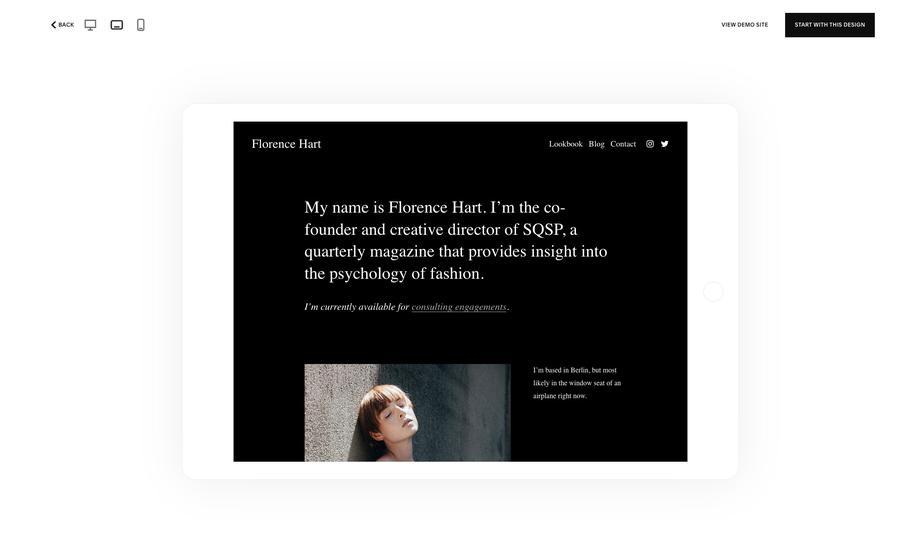 Task type: vqa. For each thing, say whether or not it's contained in the screenshot.
"Online Store - Portfolio - Memberships - Blog - Scheduling - Courses - Services - Local Business"
yes



Task type: locate. For each thing, give the bounding box(es) containing it.
view demo site link
[[722, 13, 768, 37]]

- right 'courses'
[[251, 22, 254, 31]]

- right store
[[63, 22, 66, 31]]

start with this design button
[[785, 13, 875, 37]]

- left local
[[286, 22, 289, 31]]

- left blog
[[151, 22, 154, 31]]

- right blog
[[173, 22, 176, 31]]

scheduling
[[177, 22, 215, 31]]

view
[[722, 21, 736, 28]]

start
[[795, 21, 812, 28]]

-
[[63, 22, 66, 31], [98, 22, 101, 31], [151, 22, 154, 31], [173, 22, 176, 31], [217, 22, 220, 31], [251, 22, 254, 31], [286, 22, 289, 31]]

memberships
[[103, 22, 149, 31]]

6 - from the left
[[251, 22, 254, 31]]

portfolio
[[68, 22, 96, 31]]

gates image
[[610, 0, 850, 91]]

local
[[291, 22, 309, 31]]

- left 'courses'
[[217, 22, 220, 31]]

2 - from the left
[[98, 22, 101, 31]]

kester image
[[610, 151, 850, 470]]

7 - from the left
[[286, 22, 289, 31]]

hawley image
[[341, 151, 580, 346]]

with
[[814, 21, 828, 28]]

- left preview template on a tablet device image
[[98, 22, 101, 31]]

this
[[830, 21, 842, 28]]

services
[[256, 22, 285, 31]]

4 - from the left
[[173, 22, 176, 31]]

site
[[756, 21, 768, 28]]

hawley
[[340, 355, 370, 364]]

design
[[844, 21, 865, 28]]



Task type: describe. For each thing, give the bounding box(es) containing it.
5 - from the left
[[217, 22, 220, 31]]

blog
[[156, 22, 171, 31]]

back
[[58, 21, 74, 28]]

preview template on a tablet device image
[[108, 17, 125, 32]]

gates
[[610, 100, 633, 109]]

preview template on a desktop device image
[[81, 18, 99, 32]]

1 - from the left
[[63, 22, 66, 31]]

start with this design
[[795, 21, 865, 28]]

online
[[20, 22, 42, 31]]

courses
[[222, 22, 250, 31]]

preview template on a mobile device image
[[134, 18, 147, 32]]

business
[[311, 22, 341, 31]]

view demo site
[[722, 21, 768, 28]]

3 - from the left
[[151, 22, 154, 31]]

kester
[[610, 479, 636, 488]]

online store - portfolio - memberships - blog - scheduling - courses - services - local business
[[20, 22, 341, 31]]

hart image
[[71, 151, 311, 470]]

store
[[43, 22, 62, 31]]

back button
[[46, 15, 77, 35]]

demo
[[738, 21, 755, 28]]



